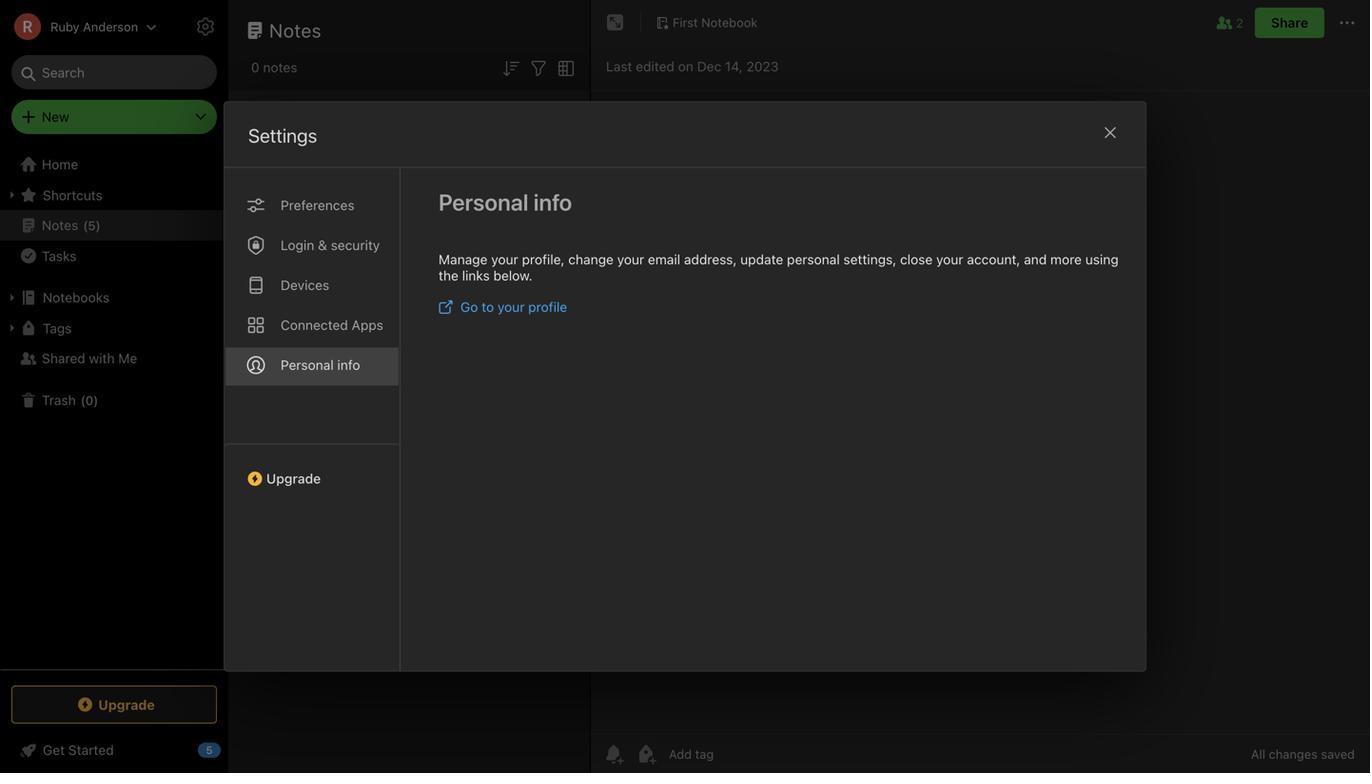 Task type: locate. For each thing, give the bounding box(es) containing it.
1 vertical spatial )
[[93, 393, 98, 407]]

( down shortcuts
[[83, 218, 88, 232]]

account,
[[967, 252, 1020, 267]]

change
[[568, 252, 614, 267]]

1 vertical spatial notes
[[42, 217, 78, 233]]

5
[[88, 218, 96, 232]]

profile,
[[522, 252, 565, 267]]

) for trash
[[93, 393, 98, 407]]

info up profile,
[[533, 189, 572, 215]]

all changes saved
[[1251, 747, 1355, 762]]

1 horizontal spatial info
[[533, 189, 572, 215]]

0 horizontal spatial 0
[[85, 393, 93, 407]]

0
[[251, 59, 259, 75], [85, 393, 93, 407]]

1 horizontal spatial upgrade
[[266, 471, 321, 487]]

login & security
[[281, 237, 380, 253]]

share button
[[1255, 8, 1324, 38]]

expand tags image
[[5, 321, 20, 336]]

1 vertical spatial (
[[81, 393, 85, 407]]

preferences
[[281, 197, 354, 213]]

0 vertical spatial )
[[96, 218, 101, 232]]

close image
[[1099, 121, 1122, 144]]

your
[[491, 252, 518, 267], [617, 252, 644, 267], [936, 252, 963, 267], [498, 299, 525, 315]]

0 vertical spatial settings
[[240, 20, 289, 34]]

0 vertical spatial info
[[533, 189, 572, 215]]

personal info down connected
[[281, 357, 360, 373]]

0 horizontal spatial notes
[[42, 217, 78, 233]]

( inside 'trash ( 0 )'
[[81, 393, 85, 407]]

tree
[[0, 149, 228, 669]]

using right more
[[1085, 252, 1119, 267]]

settings inside tooltip
[[240, 20, 289, 34]]

1 horizontal spatial personal info
[[439, 189, 572, 215]]

1 horizontal spatial upgrade button
[[225, 444, 400, 494]]

) inside 'trash ( 0 )'
[[93, 393, 98, 407]]

settings up 0 notes
[[240, 20, 289, 34]]

a
[[348, 569, 356, 587]]

saved
[[1321, 747, 1355, 762]]

)
[[96, 218, 101, 232], [93, 393, 98, 407]]

None search field
[[25, 55, 204, 89]]

Search text field
[[25, 55, 204, 89]]

tasks
[[42, 248, 76, 264]]

1 vertical spatial personal
[[281, 357, 334, 373]]

try using a different keyword or filter.
[[281, 569, 537, 587]]

0 vertical spatial upgrade button
[[225, 444, 400, 494]]

settings
[[240, 20, 289, 34], [248, 124, 317, 147]]

first notebook button
[[649, 10, 764, 36]]

shared with me link
[[0, 343, 227, 374]]

your left email
[[617, 252, 644, 267]]

notes up tasks at the top left of page
[[42, 217, 78, 233]]

personal down connected
[[281, 357, 334, 373]]

personal info up profile,
[[439, 189, 572, 215]]

1 horizontal spatial 0
[[251, 59, 259, 75]]

0 horizontal spatial upgrade
[[98, 697, 155, 713]]

personal info
[[439, 189, 572, 215], [281, 357, 360, 373]]

info
[[533, 189, 572, 215], [337, 357, 360, 373]]

1 vertical spatial upgrade
[[98, 697, 155, 713]]

upgrade button
[[225, 444, 400, 494], [11, 686, 217, 724]]

0 horizontal spatial notes
[[263, 59, 297, 75]]

your right close
[[936, 252, 963, 267]]

(
[[83, 218, 88, 232], [81, 393, 85, 407]]

0 vertical spatial using
[[1085, 252, 1119, 267]]

upgrade for leftmost upgrade popup button
[[98, 697, 155, 713]]

notes
[[263, 59, 297, 75], [376, 532, 419, 552]]

upgrade
[[266, 471, 321, 487], [98, 697, 155, 713]]

tab list containing preferences
[[225, 168, 401, 671]]

the
[[439, 268, 458, 284]]

last
[[606, 59, 632, 74]]

address,
[[684, 252, 737, 267]]

using
[[1085, 252, 1119, 267], [307, 569, 344, 587]]

info down connected apps
[[337, 357, 360, 373]]

0 horizontal spatial personal
[[281, 357, 334, 373]]

0 horizontal spatial using
[[307, 569, 344, 587]]

0 vertical spatial (
[[83, 218, 88, 232]]

1 vertical spatial upgrade button
[[11, 686, 217, 724]]

14,
[[725, 59, 743, 74]]

1 horizontal spatial using
[[1085, 252, 1119, 267]]

links
[[462, 268, 490, 284]]

0 vertical spatial notes
[[263, 59, 297, 75]]

tags
[[43, 320, 72, 336]]

settings tooltip
[[211, 8, 304, 46]]

Note Editor text field
[[591, 91, 1370, 734]]

personal
[[439, 189, 529, 215], [281, 357, 334, 373]]

notes up different
[[376, 532, 419, 552]]

1 horizontal spatial personal
[[439, 189, 529, 215]]

1 horizontal spatial notes
[[376, 532, 419, 552]]

1 vertical spatial 0
[[85, 393, 93, 407]]

) inside notes ( 5 )
[[96, 218, 101, 232]]

settings down the filters
[[248, 124, 317, 147]]

clear
[[546, 102, 575, 115]]

note window element
[[591, 0, 1370, 773]]

( inside notes ( 5 )
[[83, 218, 88, 232]]

no
[[349, 532, 371, 552]]

email
[[648, 252, 680, 267]]

0 right trash
[[85, 393, 93, 407]]

tree containing home
[[0, 149, 228, 669]]

using inside manage your profile, change your email address, update personal settings, close your account, and more using the links below.
[[1085, 252, 1119, 267]]

0 vertical spatial personal
[[439, 189, 529, 215]]

tab list
[[225, 168, 401, 671]]

0 vertical spatial upgrade
[[266, 471, 321, 487]]

using left a
[[307, 569, 344, 587]]

shared with me
[[42, 351, 137, 366]]

personal inside tab list
[[281, 357, 334, 373]]

upgrade inside tab list
[[266, 471, 321, 487]]

trash
[[42, 392, 76, 408]]

) down shortcuts button
[[96, 218, 101, 232]]

1 vertical spatial info
[[337, 357, 360, 373]]

1 horizontal spatial notes
[[269, 19, 322, 41]]

0 vertical spatial notes
[[269, 19, 322, 41]]

first
[[673, 15, 698, 30]]

security
[[331, 237, 380, 253]]

( for notes
[[83, 218, 88, 232]]

profile
[[528, 299, 567, 315]]

notes for no
[[376, 532, 419, 552]]

shortcuts button
[[0, 180, 227, 210]]

0 horizontal spatial info
[[337, 357, 360, 373]]

with
[[89, 351, 115, 366]]

upgrade button inside tab list
[[225, 444, 400, 494]]

notes
[[269, 19, 322, 41], [42, 217, 78, 233]]

0 horizontal spatial personal info
[[281, 357, 360, 373]]

notes up 0 notes
[[269, 19, 322, 41]]

notes up the filters
[[263, 59, 297, 75]]

devices
[[281, 277, 329, 293]]

notebooks link
[[0, 283, 227, 313]]

below.
[[493, 268, 533, 284]]

0 down settings tooltip
[[251, 59, 259, 75]]

tasks button
[[0, 241, 227, 271]]

2
[[1236, 15, 1243, 30]]

0 vertical spatial personal info
[[439, 189, 572, 215]]

personal up manage
[[439, 189, 529, 215]]

new button
[[11, 100, 217, 134]]

1 vertical spatial notes
[[376, 532, 419, 552]]

first notebook
[[673, 15, 758, 30]]

connected
[[281, 317, 348, 333]]

) right trash
[[93, 393, 98, 407]]

share
[[1271, 15, 1308, 30]]

expand note image
[[604, 11, 627, 34]]

( right trash
[[81, 393, 85, 407]]



Task type: vqa. For each thing, say whether or not it's contained in the screenshot.
more
yes



Task type: describe. For each thing, give the bounding box(es) containing it.
go to your profile button
[[439, 299, 567, 315]]

me
[[118, 351, 137, 366]]

or
[[485, 569, 499, 587]]

home
[[42, 157, 78, 172]]

shortcuts
[[43, 187, 103, 203]]

notebook
[[701, 15, 758, 30]]

shared
[[42, 351, 85, 366]]

changes
[[1269, 747, 1318, 762]]

on
[[678, 59, 693, 74]]

settings,
[[843, 252, 896, 267]]

no notes found
[[349, 532, 469, 552]]

0 inside 'trash ( 0 )'
[[85, 393, 93, 407]]

1 vertical spatial using
[[307, 569, 344, 587]]

notebooks
[[43, 290, 110, 305]]

0 horizontal spatial upgrade button
[[11, 686, 217, 724]]

notes for 0
[[263, 59, 297, 75]]

0 vertical spatial 0
[[251, 59, 259, 75]]

your right to
[[498, 299, 525, 315]]

info inside tab list
[[337, 357, 360, 373]]

personal
[[787, 252, 840, 267]]

) for notes
[[96, 218, 101, 232]]

dec
[[697, 59, 721, 74]]

add a reminder image
[[602, 743, 625, 766]]

go
[[460, 299, 478, 315]]

update
[[740, 252, 783, 267]]

notes ( 5 )
[[42, 217, 101, 233]]

keyword
[[423, 569, 481, 587]]

home link
[[0, 149, 228, 180]]

2023
[[746, 59, 779, 74]]

go to your profile
[[460, 299, 567, 315]]

connected apps
[[281, 317, 383, 333]]

try
[[281, 569, 303, 587]]

notes for notes ( 5 )
[[42, 217, 78, 233]]

filters
[[247, 102, 291, 115]]

tags button
[[0, 313, 227, 343]]

trash ( 0 )
[[42, 392, 98, 408]]

upgrade for upgrade popup button in the tab list
[[266, 471, 321, 487]]

found
[[424, 532, 469, 552]]

settings image
[[194, 15, 217, 38]]

clear button
[[546, 102, 575, 115]]

to
[[482, 299, 494, 315]]

manage
[[439, 252, 488, 267]]

last edited on dec 14, 2023
[[606, 59, 779, 74]]

more
[[1050, 252, 1082, 267]]

&
[[318, 237, 327, 253]]

your up below.
[[491, 252, 518, 267]]

1 vertical spatial personal info
[[281, 357, 360, 373]]

login
[[281, 237, 314, 253]]

0 notes
[[251, 59, 297, 75]]

manage your profile, change your email address, update personal settings, close your account, and more using the links below.
[[439, 252, 1119, 284]]

close
[[900, 252, 933, 267]]

and
[[1024, 252, 1047, 267]]

notes for notes
[[269, 19, 322, 41]]

filter.
[[503, 569, 537, 587]]

edited
[[636, 59, 674, 74]]

expand notebooks image
[[5, 290, 20, 305]]

2 button
[[1213, 11, 1243, 34]]

add tag image
[[635, 743, 657, 766]]

new
[[42, 109, 69, 125]]

different
[[360, 569, 419, 587]]

intense button
[[246, 126, 351, 156]]

intense
[[275, 133, 320, 148]]

apps
[[352, 317, 383, 333]]

( for trash
[[81, 393, 85, 407]]

1 vertical spatial settings
[[248, 124, 317, 147]]

all
[[1251, 747, 1265, 762]]



